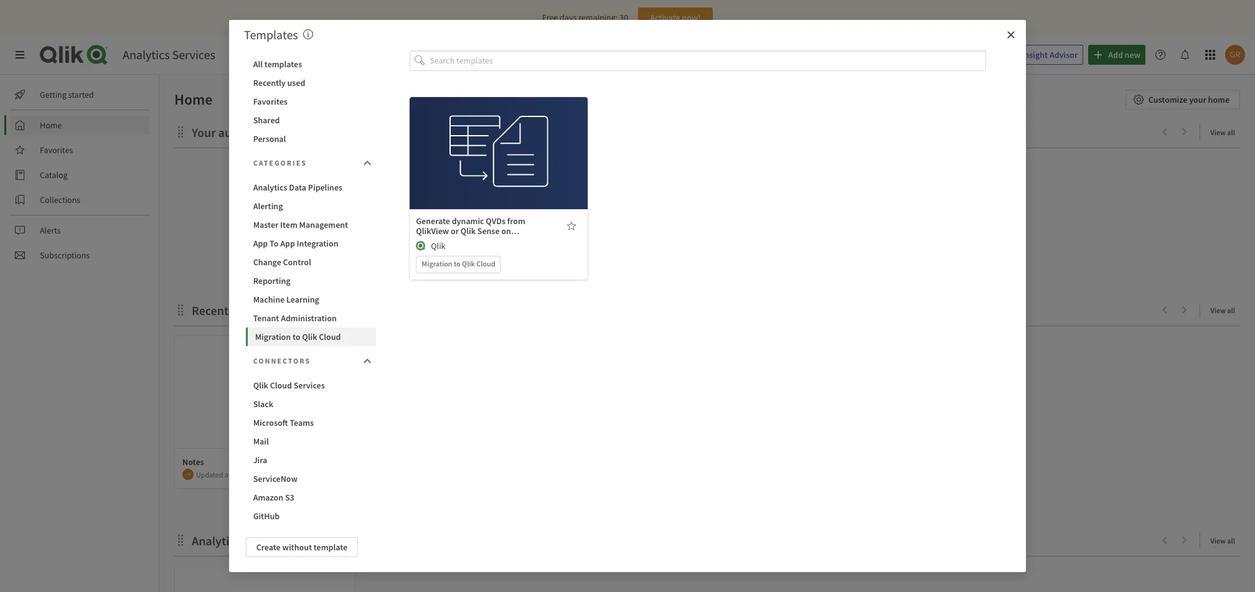 Task type: vqa. For each thing, say whether or not it's contained in the screenshot.
Storytelling on the left top of page
no



Task type: locate. For each thing, give the bounding box(es) containing it.
migration down tenant
[[255, 331, 291, 342]]

github button
[[246, 507, 376, 526]]

personal element
[[255, 438, 275, 458]]

updated a minute ago
[[196, 470, 265, 479]]

1 vertical spatial analytics
[[253, 182, 287, 193]]

a
[[225, 470, 228, 479]]

0 horizontal spatial template
[[314, 542, 348, 553]]

2 vertical spatial all
[[1227, 536, 1235, 545]]

1 vertical spatial view all
[[1211, 306, 1235, 315]]

alerting
[[253, 200, 283, 212]]

1 vertical spatial migration to qlik cloud
[[255, 331, 341, 342]]

1 horizontal spatial services
[[294, 380, 325, 391]]

0 vertical spatial all
[[1227, 128, 1235, 137]]

recently inside button
[[253, 77, 286, 88]]

0 horizontal spatial migration to qlik cloud
[[255, 331, 341, 342]]

qlik right or
[[461, 225, 476, 236]]

connectors button
[[246, 349, 376, 374]]

move collection image for analytics
[[174, 534, 187, 546]]

getting started link
[[10, 85, 149, 105]]

home up your
[[174, 90, 213, 109]]

create without template
[[256, 542, 348, 553]]

0 horizontal spatial analytics
[[123, 47, 170, 62]]

subscriptions
[[40, 250, 90, 261]]

automations
[[218, 125, 286, 140]]

0 vertical spatial cloud
[[476, 259, 495, 268]]

view all link
[[1211, 124, 1240, 139], [1211, 302, 1240, 318], [1211, 532, 1240, 548]]

ask
[[1007, 49, 1020, 60]]

1 horizontal spatial home
[[174, 90, 213, 109]]

view all link for recently created
[[1211, 302, 1240, 318]]

categories button
[[246, 151, 376, 176]]

migration down "windows"
[[422, 259, 452, 268]]

1 vertical spatial all
[[1227, 306, 1235, 315]]

machine learning button
[[246, 290, 376, 309]]

analytics for analytics data pipelines
[[253, 182, 287, 193]]

without
[[282, 542, 312, 553]]

activate now! link
[[638, 7, 713, 27]]

template right without
[[314, 542, 348, 553]]

templates are pre-built automations that help you automate common business workflows. get started by selecting one of the pre-built templates or choose the blank canvas to build an automation from scratch. tooltip
[[303, 27, 313, 42]]

1 vertical spatial services
[[294, 380, 325, 391]]

0 vertical spatial template
[[490, 134, 524, 145]]

0 vertical spatial move collection image
[[174, 304, 187, 316]]

1 vertical spatial view all link
[[1211, 302, 1240, 318]]

3 view all from the top
[[1211, 536, 1235, 545]]

to
[[454, 259, 461, 268], [293, 331, 300, 342], [243, 533, 254, 549]]

free days remaining: 30
[[542, 12, 628, 23]]

all for your automations
[[1227, 128, 1235, 137]]

template
[[490, 134, 524, 145], [314, 542, 348, 553]]

3 all from the top
[[1227, 536, 1235, 545]]

1 vertical spatial migration
[[255, 331, 291, 342]]

create without template button
[[246, 537, 358, 557]]

1 horizontal spatial migration
[[422, 259, 452, 268]]

categories
[[253, 158, 307, 167]]

0 horizontal spatial app
[[253, 238, 268, 249]]

analytics data pipelines
[[253, 182, 343, 193]]

home main content
[[154, 75, 1255, 592]]

0 horizontal spatial to
[[243, 533, 254, 549]]

to left create
[[243, 533, 254, 549]]

close sidebar menu image
[[15, 50, 25, 60]]

2 view all from the top
[[1211, 306, 1235, 315]]

master item management
[[253, 219, 348, 230]]

home down getting
[[40, 120, 62, 131]]

qlikview
[[416, 225, 449, 236]]

recently
[[253, 77, 286, 88], [192, 303, 238, 318]]

1 view from the top
[[1211, 128, 1226, 137]]

recently left the created
[[192, 303, 238, 318]]

app left "to" on the top left
[[253, 238, 268, 249]]

learning
[[286, 294, 319, 305]]

app right "to" on the top left
[[280, 238, 295, 249]]

app to app integration
[[253, 238, 338, 249]]

notes
[[182, 456, 204, 468]]

1 vertical spatial cloud
[[319, 331, 341, 342]]

migration
[[422, 259, 452, 268], [255, 331, 291, 342]]

qlik down qlikview
[[431, 240, 446, 251]]

0 vertical spatial view all link
[[1211, 124, 1240, 139]]

0 vertical spatial analytics
[[123, 47, 170, 62]]

microsoft teams
[[253, 417, 314, 428]]

2 vertical spatial view
[[1211, 536, 1226, 545]]

0 vertical spatial favorites
[[253, 96, 288, 107]]

tenant
[[253, 313, 279, 324]]

analytics inside button
[[253, 182, 287, 193]]

1 vertical spatial to
[[293, 331, 300, 342]]

to down tenant administration
[[293, 331, 300, 342]]

2 app from the left
[[280, 238, 295, 249]]

1 view all from the top
[[1211, 128, 1235, 137]]

slack
[[253, 399, 273, 410]]

analytics to explore link
[[192, 533, 302, 549]]

1 horizontal spatial recently
[[253, 77, 286, 88]]

insight
[[1022, 49, 1048, 60]]

use template button
[[460, 129, 538, 149]]

0 horizontal spatial home
[[40, 120, 62, 131]]

2 view all link from the top
[[1211, 302, 1240, 318]]

your
[[1189, 94, 1207, 105]]

cloud down connectors
[[270, 380, 292, 391]]

jira
[[253, 455, 267, 466]]

app
[[253, 238, 268, 249], [280, 238, 295, 249]]

2 horizontal spatial cloud
[[476, 259, 495, 268]]

1 view all link from the top
[[1211, 124, 1240, 139]]

analytics services element
[[123, 47, 215, 62]]

machine
[[253, 294, 285, 305]]

view
[[1211, 128, 1226, 137], [1211, 306, 1226, 315], [1211, 536, 1226, 545]]

favorites
[[253, 96, 288, 107], [40, 144, 73, 156]]

2 vertical spatial view all link
[[1211, 532, 1240, 548]]

0 vertical spatial view all
[[1211, 128, 1235, 137]]

2 vertical spatial cloud
[[270, 380, 292, 391]]

apps
[[452, 235, 470, 246]]

details
[[486, 161, 512, 172]]

0 vertical spatial recently
[[253, 77, 286, 88]]

services
[[172, 47, 215, 62], [294, 380, 325, 391]]

personal button
[[246, 130, 376, 148]]

0 vertical spatial migration
[[422, 259, 452, 268]]

analytics for analytics to explore
[[192, 533, 241, 549]]

1 vertical spatial template
[[314, 542, 348, 553]]

3 view from the top
[[1211, 536, 1226, 545]]

favorites link
[[10, 140, 149, 160]]

move collection image
[[174, 125, 187, 138]]

1 horizontal spatial to
[[293, 331, 300, 342]]

view all
[[1211, 128, 1235, 137], [1211, 306, 1235, 315], [1211, 536, 1235, 545]]

2 view from the top
[[1211, 306, 1226, 315]]

microsoft
[[253, 417, 288, 428]]

1 vertical spatial recently
[[192, 303, 238, 318]]

0 vertical spatial to
[[454, 259, 461, 268]]

1 all from the top
[[1227, 128, 1235, 137]]

all
[[1227, 128, 1235, 137], [1227, 306, 1235, 315], [1227, 536, 1235, 545]]

1 horizontal spatial cloud
[[319, 331, 341, 342]]

all for recently created
[[1227, 306, 1235, 315]]

0 horizontal spatial migration
[[255, 331, 291, 342]]

migration to qlik cloud down apps
[[422, 259, 495, 268]]

1 vertical spatial favorites
[[40, 144, 73, 156]]

getting started
[[40, 89, 94, 100]]

integration
[[297, 238, 338, 249]]

analytics services
[[123, 47, 215, 62]]

0 horizontal spatial recently
[[192, 303, 238, 318]]

home
[[174, 90, 213, 109], [40, 120, 62, 131]]

teams
[[290, 417, 314, 428]]

30
[[620, 12, 628, 23]]

view all link for analytics to explore
[[1211, 532, 1240, 548]]

greg robinson element
[[182, 469, 194, 480]]

0 vertical spatial view
[[1211, 128, 1226, 137]]

favorites up catalog on the left top of the page
[[40, 144, 73, 156]]

2 vertical spatial view all
[[1211, 536, 1235, 545]]

1 horizontal spatial template
[[490, 134, 524, 145]]

cloud down tenant administration button
[[319, 331, 341, 342]]

analytics inside home main content
[[192, 533, 241, 549]]

to down apps
[[454, 259, 461, 268]]

to inside home main content
[[243, 533, 254, 549]]

all for analytics to explore
[[1227, 536, 1235, 545]]

2 vertical spatial to
[[243, 533, 254, 549]]

1 vertical spatial home
[[40, 120, 62, 131]]

slack button
[[246, 395, 376, 413]]

shared button
[[246, 111, 376, 130]]

0 vertical spatial migration to qlik cloud
[[422, 259, 495, 268]]

cloud down sense on the top
[[476, 259, 495, 268]]

1 horizontal spatial favorites
[[253, 96, 288, 107]]

view all for your automations
[[1211, 128, 1235, 137]]

templates
[[244, 27, 298, 42]]

0 horizontal spatial cloud
[[270, 380, 292, 391]]

alerting button
[[246, 197, 376, 215]]

subscriptions link
[[10, 245, 149, 265]]

2 vertical spatial analytics
[[192, 533, 241, 549]]

recently down "all templates"
[[253, 77, 286, 88]]

recently created
[[192, 303, 281, 318]]

to
[[270, 238, 279, 249]]

0 horizontal spatial favorites
[[40, 144, 73, 156]]

move collection image
[[174, 304, 187, 316], [174, 534, 187, 546]]

0 vertical spatial home
[[174, 90, 213, 109]]

template right 'use'
[[490, 134, 524, 145]]

0 vertical spatial services
[[172, 47, 215, 62]]

recently created link
[[192, 303, 286, 318]]

minute
[[230, 470, 252, 479]]

2 all from the top
[[1227, 306, 1235, 315]]

1 horizontal spatial analytics
[[192, 533, 241, 549]]

1 horizontal spatial app
[[280, 238, 295, 249]]

qlik down administration
[[302, 331, 317, 342]]

change control
[[253, 257, 311, 268]]

recently for recently created
[[192, 303, 238, 318]]

recently inside home main content
[[192, 303, 238, 318]]

1 vertical spatial view
[[1211, 306, 1226, 315]]

2 horizontal spatial analytics
[[253, 182, 287, 193]]

migration to qlik cloud down tenant administration
[[255, 331, 341, 342]]

add to favorites image
[[567, 221, 577, 231]]

create
[[256, 542, 281, 553]]

1 vertical spatial move collection image
[[174, 534, 187, 546]]

qlik inside generate dynamic qvds from qlikview or qlik sense on windows apps
[[461, 225, 476, 236]]

favorites up shared
[[253, 96, 288, 107]]

3 view all link from the top
[[1211, 532, 1240, 548]]

dynamic
[[452, 215, 484, 226]]

0 horizontal spatial services
[[172, 47, 215, 62]]



Task type: describe. For each thing, give the bounding box(es) containing it.
control
[[283, 257, 311, 268]]

qlik cloud services
[[253, 380, 325, 391]]

mail
[[253, 436, 269, 447]]

template inside button
[[490, 134, 524, 145]]

use template
[[474, 134, 524, 145]]

advisor
[[1050, 49, 1078, 60]]

templates are pre-built automations that help you automate common business workflows. get started by selecting one of the pre-built templates or choose the blank canvas to build an automation from scratch. image
[[303, 29, 313, 39]]

remaining:
[[579, 12, 618, 23]]

services inside button
[[294, 380, 325, 391]]

1 horizontal spatial migration to qlik cloud
[[422, 259, 495, 268]]

reporting
[[253, 275, 291, 286]]

migration to qlik cloud inside button
[[255, 331, 341, 342]]

use
[[474, 134, 488, 145]]

home inside navigation pane element
[[40, 120, 62, 131]]

catalog
[[40, 169, 68, 181]]

view all for recently created
[[1211, 306, 1235, 315]]

getting
[[40, 89, 66, 100]]

servicenow
[[253, 473, 298, 484]]

to inside button
[[293, 331, 300, 342]]

migration to qlik cloud button
[[246, 328, 376, 346]]

home link
[[10, 115, 149, 135]]

administration
[[281, 313, 337, 324]]

qlik up slack
[[253, 380, 268, 391]]

analytics data pipelines button
[[246, 178, 376, 197]]

data
[[289, 182, 306, 193]]

recently used
[[253, 77, 305, 88]]

shared
[[253, 115, 280, 126]]

catalog link
[[10, 165, 149, 185]]

view for recently created
[[1211, 306, 1226, 315]]

view for your automations
[[1211, 128, 1226, 137]]

or
[[451, 225, 459, 236]]

all templates
[[253, 59, 302, 70]]

move collection image for recently
[[174, 304, 187, 316]]

activate
[[650, 12, 680, 23]]

home inside main content
[[174, 90, 213, 109]]

app to app integration button
[[246, 234, 376, 253]]

tenant administration
[[253, 313, 337, 324]]

analytics for analytics services
[[123, 47, 170, 62]]

s3
[[285, 492, 294, 503]]

greg robinson image
[[182, 469, 194, 480]]

generate
[[416, 215, 450, 226]]

home
[[1208, 94, 1230, 105]]

favorites inside navigation pane element
[[40, 144, 73, 156]]

view all link for your automations
[[1211, 124, 1240, 139]]

collections link
[[10, 190, 149, 210]]

mail button
[[246, 432, 376, 451]]

servicenow button
[[246, 469, 376, 488]]

Search text field
[[781, 45, 979, 65]]

updated
[[196, 470, 223, 479]]

used
[[287, 77, 305, 88]]

alerts
[[40, 225, 61, 236]]

explore
[[257, 533, 297, 549]]

1 app from the left
[[253, 238, 268, 249]]

change control button
[[246, 253, 376, 271]]

days
[[560, 12, 577, 23]]

all
[[253, 59, 263, 70]]

change
[[253, 257, 281, 268]]

started
[[68, 89, 94, 100]]

analytics to explore
[[192, 533, 297, 549]]

management
[[299, 219, 348, 230]]

on
[[501, 225, 511, 236]]

amazon s3
[[253, 492, 294, 503]]

ago
[[254, 470, 265, 479]]

2 horizontal spatial to
[[454, 259, 461, 268]]

customize your home button
[[1126, 90, 1240, 110]]

your
[[192, 125, 216, 140]]

personal
[[253, 133, 286, 144]]

details button
[[460, 157, 538, 177]]

jira button
[[246, 451, 376, 469]]

ask insight advisor button
[[986, 45, 1084, 65]]

view for analytics to explore
[[1211, 536, 1226, 545]]

favorites inside button
[[253, 96, 288, 107]]

navigation pane element
[[0, 80, 159, 270]]

master item management button
[[246, 215, 376, 234]]

qvds
[[486, 215, 506, 226]]

migration inside button
[[255, 331, 291, 342]]

from
[[507, 215, 525, 226]]

reporting button
[[246, 271, 376, 290]]

Search templates text field
[[430, 50, 986, 71]]

customize your home
[[1149, 94, 1230, 105]]

pipelines
[[308, 182, 343, 193]]

now!
[[682, 12, 701, 23]]

recently for recently used
[[253, 77, 286, 88]]

master
[[253, 219, 278, 230]]

view all for analytics to explore
[[1211, 536, 1235, 545]]

free
[[542, 12, 558, 23]]

recently used button
[[246, 73, 376, 92]]

activate now!
[[650, 12, 701, 23]]

machine learning
[[253, 294, 319, 305]]

alerts link
[[10, 220, 149, 240]]

searchbar element
[[761, 45, 979, 65]]

qlik image
[[416, 241, 426, 251]]

qlik down apps
[[462, 259, 475, 268]]

windows
[[416, 235, 450, 246]]

amazon s3 button
[[246, 488, 376, 507]]

glossary group
[[564, 336, 743, 489]]

amazon
[[253, 492, 283, 503]]

ask insight advisor
[[1007, 49, 1078, 60]]

github
[[253, 511, 280, 522]]

close image
[[1006, 30, 1016, 40]]

all templates button
[[246, 55, 376, 73]]

template inside 'button'
[[314, 542, 348, 553]]

microsoft teams button
[[246, 413, 376, 432]]



